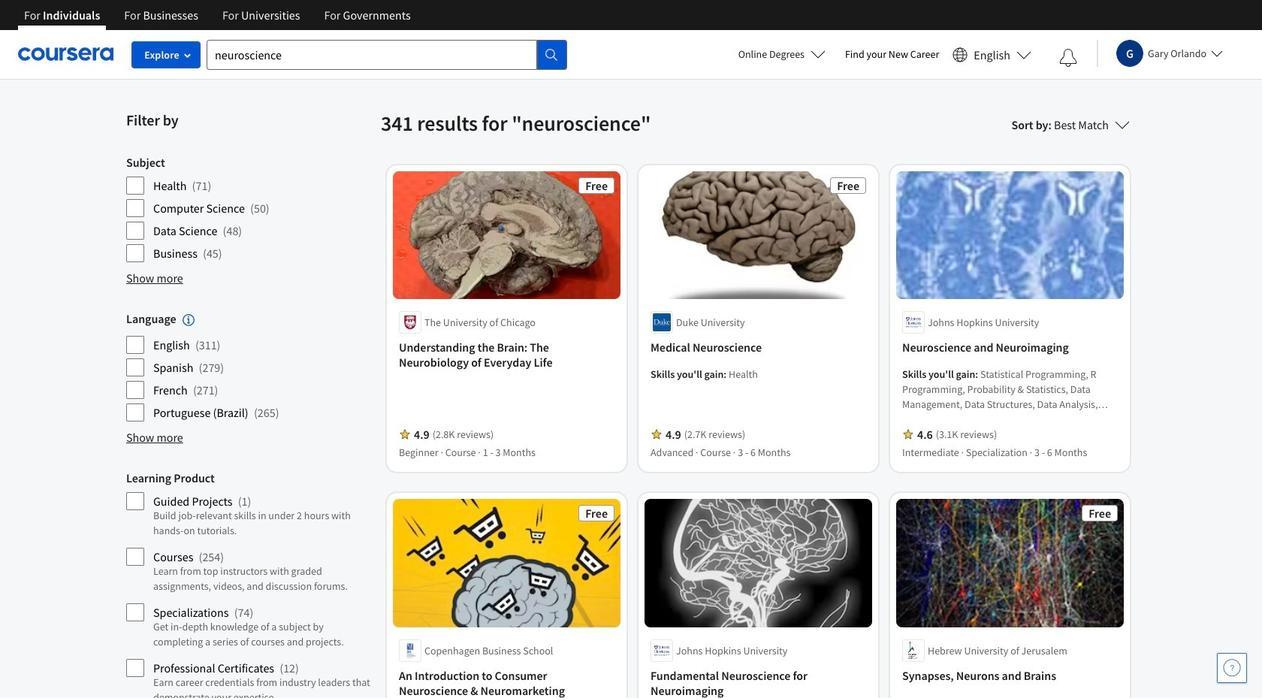 Task type: describe. For each thing, give the bounding box(es) containing it.
1 group from the top
[[126, 155, 372, 263]]

help center image
[[1223, 659, 1241, 677]]



Task type: vqa. For each thing, say whether or not it's contained in the screenshot.
the format.
no



Task type: locate. For each thing, give the bounding box(es) containing it.
What do you want to learn? text field
[[207, 39, 537, 70]]

2 group from the top
[[126, 311, 372, 423]]

coursera image
[[18, 42, 113, 66]]

0 vertical spatial group
[[126, 155, 372, 263]]

2 vertical spatial group
[[126, 471, 372, 698]]

None search field
[[207, 39, 567, 70]]

group
[[126, 155, 372, 263], [126, 311, 372, 423], [126, 471, 372, 698]]

3 group from the top
[[126, 471, 372, 698]]

1 vertical spatial group
[[126, 311, 372, 423]]

information about this filter group image
[[182, 314, 194, 326]]

banner navigation
[[12, 0, 423, 30]]



